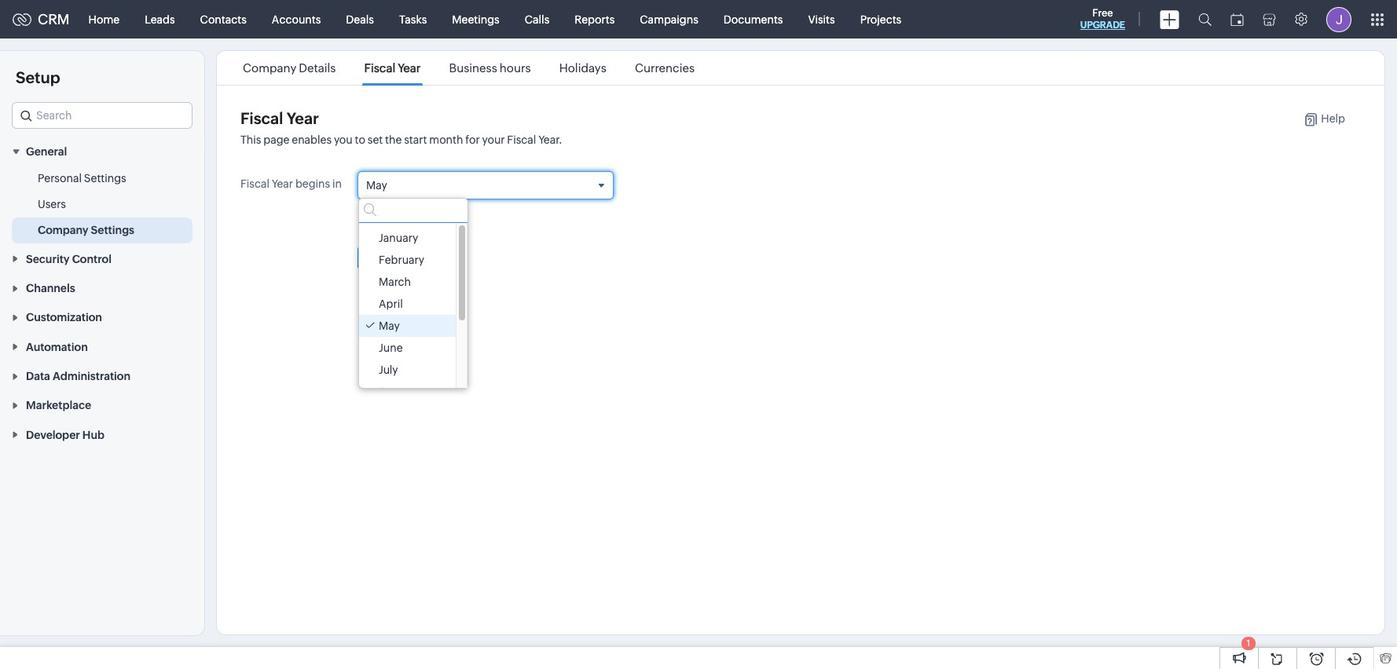 Task type: locate. For each thing, give the bounding box(es) containing it.
may
[[366, 179, 387, 192], [379, 320, 400, 333]]

you
[[334, 134, 353, 146]]

fiscal up the this in the top of the page
[[241, 109, 283, 127]]

1 vertical spatial fiscal year
[[241, 109, 319, 127]]

start
[[404, 134, 427, 146]]

0 horizontal spatial company
[[38, 224, 88, 237]]

free
[[1093, 7, 1113, 19]]

business hours link
[[447, 61, 533, 75]]

year down tasks "link"
[[398, 61, 421, 75]]

fiscal year link
[[362, 61, 423, 75]]

may up june
[[379, 320, 400, 333]]

fiscal
[[364, 61, 396, 75], [241, 109, 283, 127], [507, 134, 536, 146], [241, 178, 270, 190]]

marketplace
[[26, 400, 91, 412]]

automation button
[[0, 332, 204, 361]]

year left begins
[[272, 178, 293, 190]]

company left details
[[243, 61, 297, 75]]

0 vertical spatial settings
[[84, 172, 126, 185]]

create menu image
[[1160, 10, 1180, 29]]

may inside tree
[[379, 320, 400, 333]]

0 horizontal spatial fiscal year
[[241, 109, 319, 127]]

None search field
[[359, 199, 468, 223]]

company down users link
[[38, 224, 88, 237]]

company settings link
[[38, 223, 134, 238]]

settings for company settings
[[91, 224, 134, 237]]

administration
[[53, 370, 131, 383]]

company
[[243, 61, 297, 75], [38, 224, 88, 237]]

general
[[26, 146, 67, 158]]

company inside general region
[[38, 224, 88, 237]]

home link
[[76, 0, 132, 38]]

company details
[[243, 61, 336, 75]]

developer hub
[[26, 429, 105, 442]]

accounts link
[[259, 0, 334, 38]]

fiscal year
[[364, 61, 421, 75], [241, 109, 319, 127]]

documents link
[[711, 0, 796, 38]]

customization button
[[0, 303, 204, 332]]

campaigns link
[[627, 0, 711, 38]]

currencies link
[[633, 61, 697, 75]]

free upgrade
[[1081, 7, 1126, 31]]

list
[[229, 51, 709, 85]]

settings down general dropdown button
[[84, 172, 126, 185]]

year.
[[539, 134, 563, 146]]

1 vertical spatial may
[[379, 320, 400, 333]]

0 vertical spatial fiscal year
[[364, 61, 421, 75]]

0 vertical spatial company
[[243, 61, 297, 75]]

this page enables you to set the start month for your fiscal year.
[[241, 134, 563, 146]]

april
[[379, 298, 403, 311]]

personal
[[38, 172, 82, 185]]

create menu element
[[1151, 0, 1189, 38]]

security control button
[[0, 244, 204, 273]]

to
[[355, 134, 365, 146]]

hours
[[500, 61, 531, 75]]

month
[[429, 134, 463, 146]]

deals
[[346, 13, 374, 26]]

0 vertical spatial may
[[366, 179, 387, 192]]

settings
[[84, 172, 126, 185], [91, 224, 134, 237]]

settings up security control dropdown button
[[91, 224, 134, 237]]

visits
[[808, 13, 835, 26]]

february
[[379, 254, 425, 267]]

year up 'enables' at the top left of the page
[[287, 109, 319, 127]]

tree
[[359, 223, 468, 403]]

tasks
[[399, 13, 427, 26]]

logo image
[[13, 13, 31, 26]]

documents
[[724, 13, 783, 26]]

data
[[26, 370, 50, 383]]

customization
[[26, 312, 102, 324]]

year
[[398, 61, 421, 75], [287, 109, 319, 127], [272, 178, 293, 190]]

reports
[[575, 13, 615, 26]]

this
[[241, 134, 261, 146]]

holidays link
[[557, 61, 609, 75]]

january
[[379, 232, 418, 245]]

may inside field
[[366, 179, 387, 192]]

data administration
[[26, 370, 131, 383]]

profile element
[[1317, 0, 1361, 38]]

tree containing january
[[359, 223, 468, 403]]

upgrade
[[1081, 20, 1126, 31]]

fiscal right your
[[507, 134, 536, 146]]

None submit
[[358, 245, 414, 271]]

users
[[38, 198, 66, 211]]

security control
[[26, 253, 112, 265]]

settings inside "link"
[[84, 172, 126, 185]]

accounts
[[272, 13, 321, 26]]

company inside list
[[243, 61, 297, 75]]

May field
[[358, 172, 613, 199]]

None field
[[12, 102, 193, 129]]

july
[[379, 364, 398, 377]]

1 vertical spatial settings
[[91, 224, 134, 237]]

reports link
[[562, 0, 627, 38]]

fiscal year down the tasks on the top left of page
[[364, 61, 421, 75]]

1 vertical spatial company
[[38, 224, 88, 237]]

fiscal year up page
[[241, 109, 319, 127]]

1 horizontal spatial company
[[243, 61, 297, 75]]

1 horizontal spatial fiscal year
[[364, 61, 421, 75]]

company settings
[[38, 224, 134, 237]]

may right in
[[366, 179, 387, 192]]

company for company settings
[[38, 224, 88, 237]]



Task type: vqa. For each thing, say whether or not it's contained in the screenshot.
John Butt (Sample) at the bottom of the page
no



Task type: describe. For each thing, give the bounding box(es) containing it.
search element
[[1189, 0, 1221, 39]]

home
[[88, 13, 120, 26]]

setup
[[16, 68, 60, 86]]

projects link
[[848, 0, 914, 38]]

the
[[385, 134, 402, 146]]

august
[[379, 386, 416, 399]]

meetings
[[452, 13, 500, 26]]

control
[[72, 253, 112, 265]]

fiscal year inside list
[[364, 61, 421, 75]]

users link
[[38, 197, 66, 212]]

search image
[[1199, 13, 1212, 26]]

security
[[26, 253, 70, 265]]

help
[[1322, 112, 1346, 125]]

crm link
[[13, 11, 70, 28]]

fiscal down deals
[[364, 61, 396, 75]]

leads
[[145, 13, 175, 26]]

company details link
[[241, 61, 338, 75]]

tasks link
[[387, 0, 440, 38]]

for
[[466, 134, 480, 146]]

crm
[[38, 11, 70, 28]]

details
[[299, 61, 336, 75]]

calls
[[525, 13, 550, 26]]

holidays
[[559, 61, 607, 75]]

june
[[379, 342, 403, 355]]

begins
[[295, 178, 330, 190]]

contacts link
[[188, 0, 259, 38]]

help link
[[1289, 112, 1346, 127]]

1
[[1247, 639, 1251, 648]]

profile image
[[1327, 7, 1352, 32]]

deals link
[[334, 0, 387, 38]]

enables
[[292, 134, 332, 146]]

Search text field
[[13, 103, 192, 128]]

general region
[[0, 166, 204, 244]]

1 vertical spatial year
[[287, 109, 319, 127]]

0 vertical spatial year
[[398, 61, 421, 75]]

automation
[[26, 341, 88, 353]]

hub
[[82, 429, 105, 442]]

fiscal year begins in
[[241, 178, 342, 190]]

meetings link
[[440, 0, 512, 38]]

projects
[[860, 13, 902, 26]]

leads link
[[132, 0, 188, 38]]

calls link
[[512, 0, 562, 38]]

currencies
[[635, 61, 695, 75]]

visits link
[[796, 0, 848, 38]]

channels button
[[0, 273, 204, 303]]

set
[[368, 134, 383, 146]]

marketplace button
[[0, 391, 204, 420]]

settings for personal settings
[[84, 172, 126, 185]]

march
[[379, 276, 411, 289]]

contacts
[[200, 13, 247, 26]]

in
[[332, 178, 342, 190]]

personal settings
[[38, 172, 126, 185]]

developer hub button
[[0, 420, 204, 449]]

list containing company details
[[229, 51, 709, 85]]

fiscal down the this in the top of the page
[[241, 178, 270, 190]]

developer
[[26, 429, 80, 442]]

personal settings link
[[38, 171, 126, 187]]

page
[[264, 134, 290, 146]]

calendar image
[[1231, 13, 1244, 26]]

general button
[[0, 137, 204, 166]]

campaigns
[[640, 13, 699, 26]]

channels
[[26, 282, 75, 295]]

your
[[482, 134, 505, 146]]

business hours
[[449, 61, 531, 75]]

data administration button
[[0, 361, 204, 391]]

company for company details
[[243, 61, 297, 75]]

2 vertical spatial year
[[272, 178, 293, 190]]

business
[[449, 61, 497, 75]]



